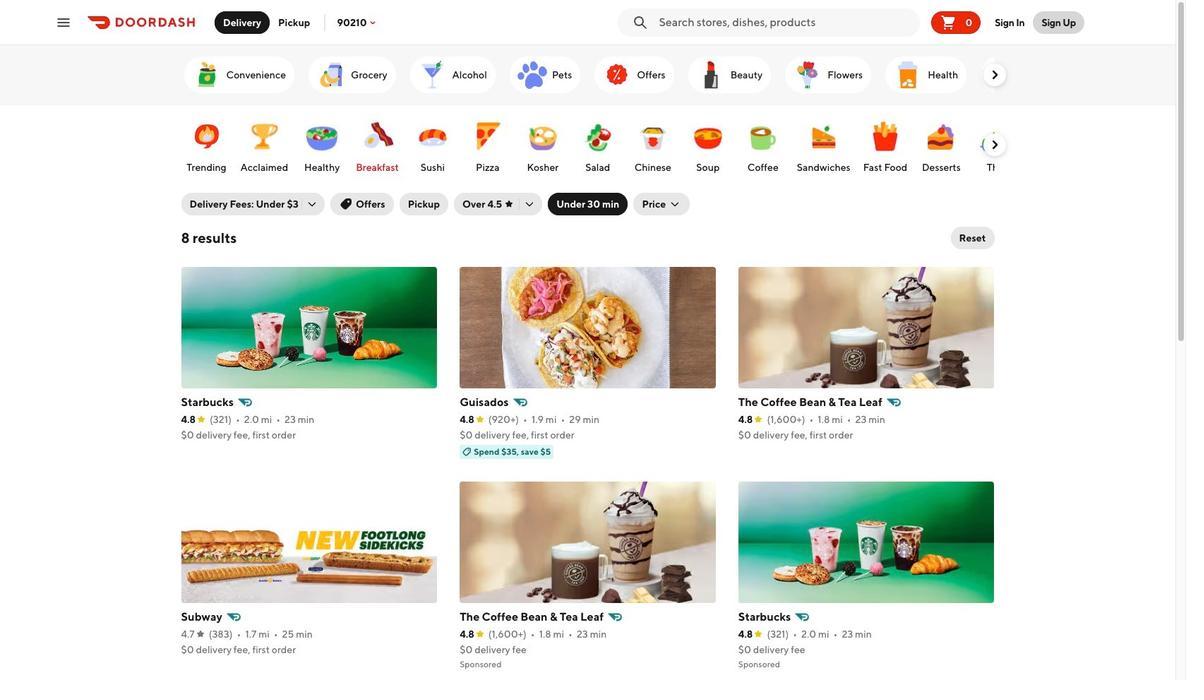 Task type: describe. For each thing, give the bounding box(es) containing it.
beauty image
[[694, 58, 728, 92]]

1 next button of carousel image from the top
[[988, 68, 1002, 82]]

open menu image
[[55, 14, 72, 31]]

pets image
[[515, 58, 549, 92]]

flowers image
[[791, 58, 825, 92]]

health image
[[891, 58, 925, 92]]



Task type: vqa. For each thing, say whether or not it's contained in the screenshot.
bottommost "next button of carousel" image
yes



Task type: locate. For each thing, give the bounding box(es) containing it.
2 next button of carousel image from the top
[[988, 138, 1002, 152]]

convenience image
[[190, 58, 224, 92]]

grocery image
[[314, 58, 348, 92]]

home image
[[987, 58, 1021, 92]]

0 vertical spatial next button of carousel image
[[988, 68, 1002, 82]]

offers image
[[601, 58, 634, 92]]

Store search: begin typing to search for stores available on DoorDash text field
[[659, 14, 915, 30]]

alcohol image
[[416, 58, 450, 92]]

next button of carousel image
[[988, 68, 1002, 82], [988, 138, 1002, 152]]

1 vertical spatial next button of carousel image
[[988, 138, 1002, 152]]



